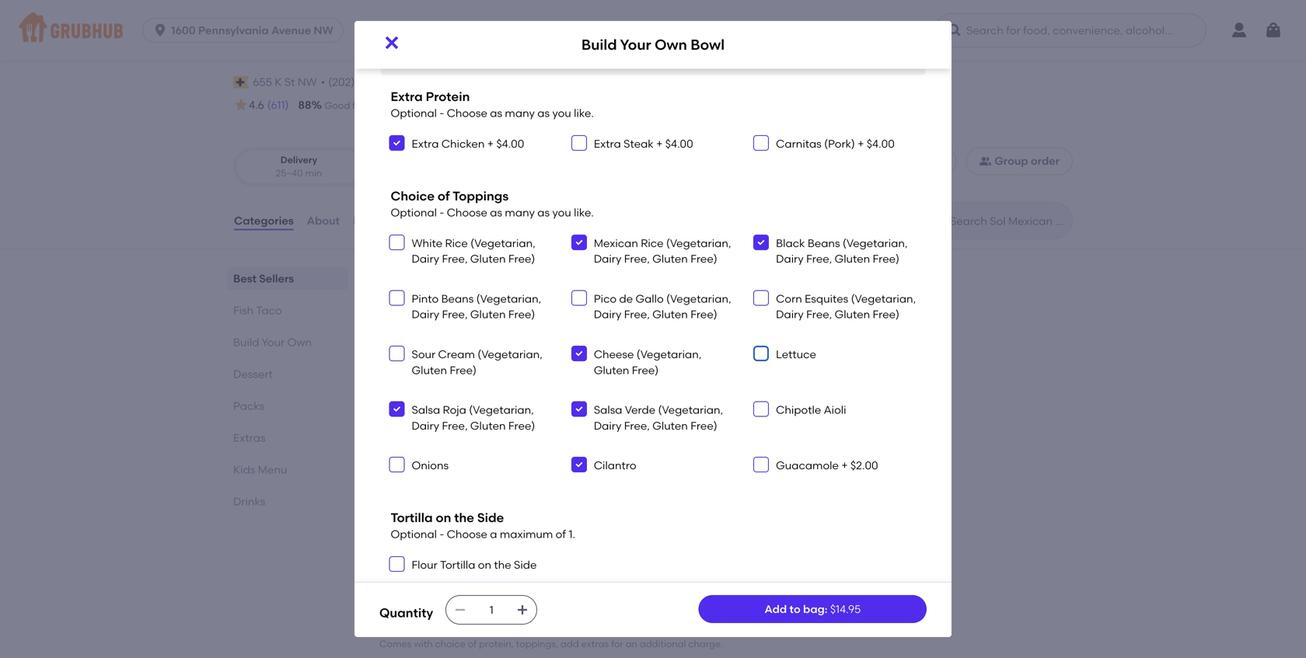 Task type: vqa. For each thing, say whether or not it's contained in the screenshot.
second $3 off your order of $15+ from the bottom
no



Task type: describe. For each thing, give the bounding box(es) containing it.
+ for carnitas (pork)
[[858, 137, 864, 150]]

free) inside sour cream (vegetarian, gluten free)
[[450, 364, 477, 377]]

fees button
[[411, 74, 437, 92]]

choice
[[391, 189, 435, 204]]

- inside tortilla on the side optional - choose a maximum of 1.
[[440, 528, 444, 541]]

free, for corn esquites (vegetarian, dairy free, gluten free)
[[806, 308, 832, 321]]

(202) 891-7914 button
[[328, 74, 400, 90]]

own inside build your own comes with choice of protein, toppings, add extras for an additional charge.
[[465, 617, 502, 637]]

subscription pass image
[[233, 76, 249, 89]]

side inside tortilla on the side optional - choose a maximum of 1.
[[477, 511, 504, 526]]

delivery 25–40 min
[[276, 154, 322, 179]]

choose inside extra protein optional - choose as many as you like.
[[447, 107, 487, 120]]

dairy for black beans (vegetarian, dairy free, gluten free)
[[776, 252, 804, 266]]

esquites
[[805, 292, 849, 305]]

svg image for flour tortilla on the side
[[392, 560, 402, 569]]

1 horizontal spatial fish
[[379, 447, 412, 467]]

free, for pinto beans (vegetarian, dairy free, gluten free)
[[442, 308, 468, 321]]

(vegetarian, for mexican rice (vegetarian, dairy free, gluten free)
[[666, 237, 731, 250]]

- inside extra protein optional - choose as many as you like.
[[440, 107, 444, 120]]

best sellers
[[233, 272, 294, 285]]

$4.00 for extra steak + $4.00
[[665, 137, 693, 150]]

drinks
[[233, 495, 265, 509]]

1 • from the left
[[321, 76, 325, 89]]

82
[[386, 98, 398, 112]]

food
[[352, 100, 373, 111]]

1 horizontal spatial bowl
[[691, 36, 725, 53]]

891-
[[357, 76, 378, 89]]

protein
[[426, 89, 470, 104]]

sour
[[412, 348, 436, 361]]

de
[[619, 292, 633, 305]]

(pork)
[[824, 137, 855, 150]]

chipotle aioli
[[776, 404, 846, 417]]

additional inside add guacamole or queso for an additional charge.
[[390, 367, 444, 381]]

extra for chicken
[[412, 137, 439, 150]]

1600 pennsylvania avenue nw
[[171, 24, 333, 37]]

correct
[[524, 100, 559, 111]]

about button
[[306, 193, 341, 249]]

1600 pennsylvania avenue nw button
[[142, 18, 350, 43]]

extra protein optional - choose as many as you like.
[[391, 89, 594, 120]]

main navigation navigation
[[0, 0, 1306, 61]]

add
[[561, 639, 579, 650]]

delivery
[[450, 100, 485, 111]]

guacamole + $2.00
[[776, 459, 878, 472]]

• (202) 891-7914 • fees
[[321, 76, 436, 90]]

packs
[[233, 400, 264, 413]]

best sellers most ordered on grubhub
[[379, 268, 515, 304]]

min
[[305, 168, 322, 179]]

mexican rice (vegetarian, dairy free, gluten free)
[[594, 237, 731, 266]]

k
[[275, 76, 282, 89]]

$2.00
[[851, 459, 878, 472]]

black beans (vegetarian, dairy free, gluten free)
[[776, 237, 908, 266]]

protein,
[[479, 639, 514, 650]]

svg image for cheese (vegetarian, gluten free)
[[574, 349, 584, 358]]

(guacamole
[[451, 24, 518, 37]]

cream
[[438, 348, 475, 361]]

pinto beans (vegetarian, dairy free, gluten free)
[[412, 292, 541, 321]]

extra steak + $4.00
[[594, 137, 693, 150]]

nw for 655 k st nw
[[298, 76, 317, 89]]

build your own bowl image
[[603, 316, 720, 417]]

salsa for salsa roja (vegetarian, dairy free, gluten free)
[[412, 404, 440, 417]]

veggie (guacamole included)
[[412, 24, 518, 53]]

+ for extra steak
[[656, 137, 663, 150]]

delivery
[[280, 154, 317, 165]]

gluten for corn esquites (vegetarian, dairy free, gluten free)
[[835, 308, 870, 321]]

flour
[[412, 559, 438, 572]]

$4.00 for carnitas (pork) + $4.00
[[867, 137, 895, 150]]

svg image for corn esquites (vegetarian, dairy free, gluten free)
[[757, 293, 766, 303]]

0 horizontal spatial fish taco
[[233, 304, 282, 317]]

free, for salsa verde (vegetarian, dairy free, gluten free)
[[624, 419, 650, 433]]

fish taco image
[[602, 484, 718, 585]]

sellers for best sellers
[[259, 272, 294, 285]]

aioli
[[824, 404, 846, 417]]

free) for mexican rice (vegetarian, dairy free, gluten free)
[[691, 252, 717, 266]]

cilantro
[[594, 459, 637, 472]]

on time delivery
[[412, 100, 485, 111]]

chicken
[[442, 137, 485, 150]]

svg image for 1600 pennsylvania avenue nw
[[152, 23, 168, 38]]

to
[[790, 603, 801, 616]]

charge. inside add guacamole or queso for an additional charge.
[[447, 367, 488, 381]]

gallo
[[636, 292, 664, 305]]

free, for salsa roja (vegetarian, dairy free, gluten free)
[[442, 419, 468, 433]]

onions
[[412, 459, 449, 472]]

extra for protein
[[391, 89, 423, 104]]

ordered
[[407, 290, 450, 304]]

pico de gallo (vegetarian, dairy free, gluten free)
[[594, 292, 731, 321]]

many inside extra protein optional - choose as many as you like.
[[505, 107, 535, 120]]

toppings,
[[516, 639, 558, 650]]

salsa for salsa verde (vegetarian, dairy free, gluten free)
[[594, 404, 622, 417]]

roja
[[443, 404, 466, 417]]

pico
[[594, 292, 617, 305]]

queso
[[492, 352, 524, 365]]

you inside choice of toppings optional - choose as many as you like.
[[552, 206, 571, 219]]

on
[[412, 100, 425, 111]]

add for add guacamole or queso for an additional charge.
[[390, 352, 412, 365]]

85
[[497, 98, 511, 112]]

free, for mexican rice (vegetarian, dairy free, gluten free)
[[624, 252, 650, 266]]

people icon image
[[979, 155, 992, 167]]

svg image for chipotle aioli
[[757, 405, 766, 414]]

(vegetarian, for sour cream (vegetarian, gluten free)
[[478, 348, 543, 361]]

reviews
[[353, 214, 396, 227]]

(611)
[[267, 98, 289, 112]]

build up 'correct order'
[[582, 36, 617, 53]]

for inside add guacamole or queso for an additional charge.
[[527, 352, 541, 365]]

grubhub
[[468, 290, 515, 304]]

kids menu
[[233, 463, 287, 477]]

salsa roja (vegetarian, dairy free, gluten free)
[[412, 404, 535, 433]]

gluten for pinto beans (vegetarian, dairy free, gluten free)
[[470, 308, 506, 321]]

svg image for carnitas (pork)
[[757, 138, 766, 148]]

sol mexican grill logo image
[[1006, 0, 1061, 51]]

Search Sol Mexican Grill search field
[[949, 214, 1068, 229]]

655 k st nw button
[[252, 74, 318, 91]]

svg image inside main navigation navigation
[[1264, 21, 1283, 40]]

(vegetarian, inside cheese (vegetarian, gluten free)
[[637, 348, 702, 361]]

svg image for lettuce
[[757, 349, 766, 358]]

verde
[[625, 404, 656, 417]]

free) for white rice (vegetarian, dairy free, gluten free)
[[508, 252, 535, 266]]

(vegetarian, for white rice (vegetarian, dairy free, gluten free)
[[471, 237, 536, 250]]

with
[[414, 639, 433, 650]]

add for add to bag: $14.95
[[765, 603, 787, 616]]

gluten inside pico de gallo (vegetarian, dairy free, gluten free)
[[653, 308, 688, 321]]

dairy for pinto beans (vegetarian, dairy free, gluten free)
[[412, 308, 439, 321]]

gluten for white rice (vegetarian, dairy free, gluten free)
[[470, 252, 506, 266]]

toppings
[[453, 189, 509, 204]]

0 horizontal spatial build your own bowl
[[390, 330, 499, 343]]

(vegetarian, for pinto beans (vegetarian, dairy free, gluten free)
[[476, 292, 541, 305]]

extras
[[581, 639, 609, 650]]

svg image for white rice (vegetarian, dairy free, gluten free)
[[392, 238, 402, 247]]

corn
[[776, 292, 802, 305]]

free) for salsa verde (vegetarian, dairy free, gluten free)
[[691, 419, 717, 433]]

add to bag: $14.95
[[765, 603, 861, 616]]

free, inside pico de gallo (vegetarian, dairy free, gluten free)
[[624, 308, 650, 321]]

categories button
[[233, 193, 294, 249]]

rice for white
[[445, 237, 468, 250]]

build your own
[[233, 336, 312, 349]]

correct order
[[524, 100, 585, 111]]

svg image for mexican rice (vegetarian, dairy free, gluten free)
[[574, 238, 584, 247]]

time
[[427, 100, 448, 111]]

choose inside choice of toppings optional - choose as many as you like.
[[447, 206, 487, 219]]

most
[[379, 290, 405, 304]]

svg image for black beans (vegetarian, dairy free, gluten free)
[[757, 238, 766, 247]]

build up sour
[[390, 330, 417, 343]]

1 vertical spatial side
[[514, 559, 537, 572]]



Task type: locate. For each thing, give the bounding box(es) containing it.
3 - from the top
[[440, 528, 444, 541]]

free, for white rice (vegetarian, dairy free, gluten free)
[[442, 252, 468, 266]]

0 horizontal spatial tortilla
[[391, 511, 433, 526]]

+ left $2.00
[[842, 459, 848, 472]]

taco up build your own
[[256, 304, 282, 317]]

2 many from the top
[[505, 206, 535, 219]]

free) for corn esquites (vegetarian, dairy free, gluten free)
[[873, 308, 900, 321]]

extra for steak
[[594, 137, 621, 150]]

steak
[[624, 137, 654, 150]]

beans right black
[[808, 237, 840, 250]]

sellers down categories button
[[259, 272, 294, 285]]

- up the white
[[440, 206, 444, 219]]

as
[[490, 107, 502, 120], [537, 107, 550, 120], [490, 206, 502, 219], [537, 206, 550, 219]]

dairy inside pico de gallo (vegetarian, dairy free, gluten free)
[[594, 308, 622, 321]]

2 vertical spatial choose
[[447, 528, 487, 541]]

(vegetarian, for corn esquites (vegetarian, dairy free, gluten free)
[[851, 292, 916, 305]]

gluten inside the salsa verde (vegetarian, dairy free, gluten free)
[[653, 419, 688, 433]]

about
[[307, 214, 340, 227]]

(vegetarian, inside the salsa verde (vegetarian, dairy free, gluten free)
[[658, 404, 723, 417]]

svg image for salsa roja (vegetarian, dairy free, gluten free)
[[392, 405, 402, 414]]

option group
[[233, 147, 500, 187]]

dairy for corn esquites (vegetarian, dairy free, gluten free)
[[776, 308, 804, 321]]

choose down 'protein'
[[447, 107, 487, 120]]

svg image inside 1600 pennsylvania avenue nw button
[[152, 23, 168, 38]]

(vegetarian, for salsa roja (vegetarian, dairy free, gluten free)
[[469, 404, 534, 417]]

1 vertical spatial on
[[436, 511, 451, 526]]

(vegetarian, up pico de gallo (vegetarian, dairy free, gluten free)
[[666, 237, 731, 250]]

0 horizontal spatial fish
[[233, 304, 254, 317]]

optional down fees button
[[391, 107, 437, 120]]

2 horizontal spatial on
[[478, 559, 491, 572]]

$14.95
[[830, 603, 861, 616]]

0 horizontal spatial add
[[390, 352, 412, 365]]

1 salsa from the left
[[412, 404, 440, 417]]

0 horizontal spatial taco
[[256, 304, 282, 317]]

salsa inside 'salsa roja (vegetarian, dairy free, gluten free)'
[[412, 404, 440, 417]]

free) down cheese
[[632, 364, 659, 377]]

1 many from the top
[[505, 107, 535, 120]]

1 horizontal spatial •
[[403, 76, 408, 89]]

free, inside white rice (vegetarian, dairy free, gluten free)
[[442, 252, 468, 266]]

additional right the extras
[[640, 639, 686, 650]]

$4.00 right (pork) on the top
[[867, 137, 895, 150]]

many inside choice of toppings optional - choose as many as you like.
[[505, 206, 535, 219]]

beans right "pinto"
[[441, 292, 474, 305]]

an inside add guacamole or queso for an additional charge.
[[544, 352, 557, 365]]

carnitas
[[776, 137, 822, 150]]

0 horizontal spatial additional
[[390, 367, 444, 381]]

add
[[390, 352, 412, 365], [765, 603, 787, 616]]

free) inside pico de gallo (vegetarian, dairy free, gluten free)
[[691, 308, 717, 321]]

free) up grubhub
[[508, 252, 535, 266]]

best
[[379, 268, 415, 288], [233, 272, 257, 285]]

pinto
[[412, 292, 439, 305]]

(vegetarian, down choice of toppings optional - choose as many as you like.
[[471, 237, 536, 250]]

svg image for cilantro
[[574, 460, 584, 470]]

gluten up the 'gallo'
[[653, 252, 688, 266]]

(vegetarian, inside black beans (vegetarian, dairy free, gluten free)
[[843, 237, 908, 250]]

veggie
[[412, 24, 448, 37]]

dairy inside the salsa verde (vegetarian, dairy free, gluten free)
[[594, 419, 622, 433]]

1600
[[171, 24, 196, 37]]

sellers up ordered
[[419, 268, 473, 288]]

add inside add guacamole or queso for an additional charge.
[[390, 352, 412, 365]]

2 vertical spatial optional
[[391, 528, 437, 541]]

2 optional from the top
[[391, 206, 437, 219]]

1 vertical spatial tortilla
[[440, 559, 475, 572]]

choose left a
[[447, 528, 487, 541]]

0 vertical spatial bowl
[[691, 36, 725, 53]]

2 $4.00 from the left
[[665, 137, 693, 150]]

(vegetarian, right roja
[[469, 404, 534, 417]]

white rice (vegetarian, dairy free, gluten free)
[[412, 237, 536, 266]]

dairy down the white
[[412, 252, 439, 266]]

0 vertical spatial many
[[505, 107, 535, 120]]

gluten down esquites
[[835, 308, 870, 321]]

group order
[[995, 154, 1060, 168]]

1 optional from the top
[[391, 107, 437, 120]]

group
[[995, 154, 1028, 168]]

(vegetarian, right cream
[[478, 348, 543, 361]]

dairy for mexican rice (vegetarian, dairy free, gluten free)
[[594, 252, 622, 266]]

2 horizontal spatial of
[[556, 528, 566, 541]]

free) inside corn esquites (vegetarian, dairy free, gluten free)
[[873, 308, 900, 321]]

rice inside white rice (vegetarian, dairy free, gluten free)
[[445, 237, 468, 250]]

2 you from the top
[[552, 206, 571, 219]]

free, inside the salsa verde (vegetarian, dairy free, gluten free)
[[624, 419, 650, 433]]

svg image for onions
[[392, 460, 402, 470]]

+ right 'steak'
[[656, 137, 663, 150]]

mexican down the avenue
[[272, 38, 363, 64]]

1 vertical spatial for
[[611, 639, 623, 650]]

1 - from the top
[[440, 107, 444, 120]]

free, up esquites
[[806, 252, 832, 266]]

(vegetarian, inside pico de gallo (vegetarian, dairy free, gluten free)
[[666, 292, 731, 305]]

beans for pinto
[[441, 292, 474, 305]]

1 horizontal spatial an
[[626, 639, 638, 650]]

(vegetarian, inside 'salsa roja (vegetarian, dairy free, gluten free)'
[[469, 404, 534, 417]]

good
[[325, 100, 350, 111]]

- inside choice of toppings optional - choose as many as you like.
[[440, 206, 444, 219]]

0 vertical spatial choose
[[447, 107, 487, 120]]

for right the extras
[[611, 639, 623, 650]]

tortilla on the side optional - choose a maximum of 1.
[[391, 511, 575, 541]]

1 vertical spatial add
[[765, 603, 787, 616]]

1 vertical spatial many
[[505, 206, 535, 219]]

dairy for salsa roja (vegetarian, dairy free, gluten free)
[[412, 419, 439, 433]]

free, down esquites
[[806, 308, 832, 321]]

avenue
[[271, 24, 311, 37]]

best inside best sellers most ordered on grubhub
[[379, 268, 415, 288]]

cheese
[[594, 348, 634, 361]]

3 optional from the top
[[391, 528, 437, 541]]

(vegetarian, inside white rice (vegetarian, dairy free, gluten free)
[[471, 237, 536, 250]]

maximum
[[500, 528, 553, 541]]

dairy down "pinto"
[[412, 308, 439, 321]]

best for best sellers
[[233, 272, 257, 285]]

1 horizontal spatial fish taco
[[379, 447, 456, 467]]

655 k st nw
[[253, 76, 317, 89]]

svg image for extra steak
[[574, 138, 584, 148]]

choose inside tortilla on the side optional - choose a maximum of 1.
[[447, 528, 487, 541]]

best down categories button
[[233, 272, 257, 285]]

0 horizontal spatial best
[[233, 272, 257, 285]]

of inside build your own comes with choice of protein, toppings, add extras for an additional charge.
[[468, 639, 477, 650]]

dairy down black
[[776, 252, 804, 266]]

comes
[[379, 639, 412, 650]]

(vegetarian, inside pinto beans (vegetarian, dairy free, gluten free)
[[476, 292, 541, 305]]

gluten inside cheese (vegetarian, gluten free)
[[594, 364, 629, 377]]

free) up pico de gallo (vegetarian, dairy free, gluten free)
[[691, 252, 717, 266]]

0 vertical spatial an
[[544, 352, 557, 365]]

carnitas (pork) + $4.00
[[776, 137, 895, 150]]

many down "toppings"
[[505, 206, 535, 219]]

(vegetarian, up corn esquites (vegetarian, dairy free, gluten free)
[[843, 237, 908, 250]]

0 horizontal spatial side
[[477, 511, 504, 526]]

a
[[490, 528, 497, 541]]

included)
[[412, 40, 462, 53]]

1 horizontal spatial rice
[[641, 237, 664, 250]]

gluten inside 'salsa roja (vegetarian, dairy free, gluten free)'
[[470, 419, 506, 433]]

order right group
[[1031, 154, 1060, 168]]

0 horizontal spatial beans
[[441, 292, 474, 305]]

1 vertical spatial fish taco
[[379, 447, 456, 467]]

charge.
[[447, 367, 488, 381], [688, 639, 723, 650]]

(vegetarian, right verde
[[658, 404, 723, 417]]

tortilla right flour
[[440, 559, 475, 572]]

order inside group order button
[[1031, 154, 1060, 168]]

white
[[412, 237, 443, 250]]

nw for 1600 pennsylvania avenue nw
[[314, 24, 333, 37]]

free, up best sellers most ordered on grubhub
[[442, 252, 468, 266]]

2 vertical spatial on
[[478, 559, 491, 572]]

655
[[253, 76, 272, 89]]

optional inside tortilla on the side optional - choose a maximum of 1.
[[391, 528, 437, 541]]

0 vertical spatial add
[[390, 352, 412, 365]]

option group containing delivery 25–40 min
[[233, 147, 500, 187]]

free)
[[508, 252, 535, 266], [691, 252, 717, 266], [873, 252, 900, 266], [508, 308, 535, 321], [691, 308, 717, 321], [873, 308, 900, 321], [450, 364, 477, 377], [632, 364, 659, 377], [508, 419, 535, 433], [691, 419, 717, 433]]

2 like. from the top
[[574, 206, 594, 219]]

free, for black beans (vegetarian, dairy free, gluten free)
[[806, 252, 832, 266]]

1 vertical spatial an
[[626, 639, 638, 650]]

dairy
[[412, 252, 439, 266], [594, 252, 622, 266], [776, 252, 804, 266], [412, 308, 439, 321], [594, 308, 622, 321], [776, 308, 804, 321], [412, 419, 439, 433], [594, 419, 622, 433]]

rice right the white
[[445, 237, 468, 250]]

1 vertical spatial like.
[[574, 206, 594, 219]]

extra inside extra protein optional - choose as many as you like.
[[391, 89, 423, 104]]

add left guacamole
[[390, 352, 412, 365]]

extra chicken + $4.00
[[412, 137, 524, 150]]

build your own comes with choice of protein, toppings, add extras for an additional charge.
[[379, 617, 723, 650]]

2 vertical spatial -
[[440, 528, 444, 541]]

on up flour
[[436, 511, 451, 526]]

0 vertical spatial side
[[477, 511, 504, 526]]

many
[[505, 107, 535, 120], [505, 206, 535, 219]]

free, up "de"
[[624, 252, 650, 266]]

dairy inside the 'mexican rice (vegetarian, dairy free, gluten free)'
[[594, 252, 622, 266]]

quantity
[[379, 606, 433, 621]]

0 vertical spatial like.
[[574, 107, 594, 120]]

free) inside white rice (vegetarian, dairy free, gluten free)
[[508, 252, 535, 266]]

0 horizontal spatial $4.00
[[496, 137, 524, 150]]

gluten down cheese
[[594, 364, 629, 377]]

(vegetarian, for salsa verde (vegetarian, dairy free, gluten free)
[[658, 404, 723, 417]]

sol mexican grill
[[233, 38, 414, 64]]

charge. inside build your own comes with choice of protein, toppings, add extras for an additional charge.
[[688, 639, 723, 650]]

choice of toppings optional - choose as many as you like.
[[391, 189, 594, 219]]

1 horizontal spatial sellers
[[419, 268, 473, 288]]

gluten for salsa roja (vegetarian, dairy free, gluten free)
[[470, 419, 506, 433]]

2 choose from the top
[[447, 206, 487, 219]]

order for correct order
[[561, 100, 585, 111]]

salsa left roja
[[412, 404, 440, 417]]

1 horizontal spatial taco
[[416, 447, 456, 467]]

chipotle
[[776, 404, 821, 417]]

reviews button
[[352, 193, 397, 249]]

gluten down add guacamole or queso for an additional charge.
[[470, 419, 506, 433]]

(vegetarian, right esquites
[[851, 292, 916, 305]]

optional
[[391, 107, 437, 120], [391, 206, 437, 219], [391, 528, 437, 541]]

extra down "7914"
[[391, 89, 423, 104]]

free) down queso
[[508, 419, 535, 433]]

svg image for pico de gallo (vegetarian, dairy free, gluten free)
[[574, 293, 584, 303]]

• left (202)
[[321, 76, 325, 89]]

0 horizontal spatial rice
[[445, 237, 468, 250]]

free) inside cheese (vegetarian, gluten free)
[[632, 364, 659, 377]]

1 you from the top
[[552, 107, 571, 120]]

(vegetarian, up queso
[[476, 292, 541, 305]]

the
[[454, 511, 474, 526], [494, 559, 511, 572]]

1 rice from the left
[[445, 237, 468, 250]]

free) down the build your own bowl image
[[691, 419, 717, 433]]

order
[[561, 100, 585, 111], [1031, 154, 1060, 168]]

1 vertical spatial bowl
[[473, 330, 499, 343]]

you inside extra protein optional - choose as many as you like.
[[552, 107, 571, 120]]

build up comes
[[379, 617, 421, 637]]

2 • from the left
[[403, 76, 408, 89]]

1 horizontal spatial side
[[514, 559, 537, 572]]

(vegetarian,
[[471, 237, 536, 250], [666, 237, 731, 250], [843, 237, 908, 250], [476, 292, 541, 305], [666, 292, 731, 305], [851, 292, 916, 305], [478, 348, 543, 361], [637, 348, 702, 361], [469, 404, 534, 417], [658, 404, 723, 417]]

gluten inside sour cream (vegetarian, gluten free)
[[412, 364, 447, 377]]

0 vertical spatial taco
[[256, 304, 282, 317]]

0 horizontal spatial on
[[436, 511, 451, 526]]

free) up corn esquites (vegetarian, dairy free, gluten free)
[[873, 252, 900, 266]]

group order button
[[966, 147, 1073, 175]]

sellers inside best sellers most ordered on grubhub
[[419, 268, 473, 288]]

gluten down sour
[[412, 364, 447, 377]]

you
[[552, 107, 571, 120], [552, 206, 571, 219]]

2 salsa from the left
[[594, 404, 622, 417]]

optional up flour
[[391, 528, 437, 541]]

guacamole
[[776, 459, 839, 472]]

$4.00 for extra chicken + $4.00
[[496, 137, 524, 150]]

star icon image
[[233, 97, 249, 113]]

dairy up pico at left
[[594, 252, 622, 266]]

dairy down corn
[[776, 308, 804, 321]]

1 choose from the top
[[447, 107, 487, 120]]

free) inside pinto beans (vegetarian, dairy free, gluten free)
[[508, 308, 535, 321]]

gluten
[[470, 252, 506, 266], [653, 252, 688, 266], [835, 252, 870, 266], [470, 308, 506, 321], [653, 308, 688, 321], [835, 308, 870, 321], [412, 364, 447, 377], [594, 364, 629, 377], [470, 419, 506, 433], [653, 419, 688, 433]]

dessert
[[233, 368, 273, 381]]

salsa verde (vegetarian, dairy free, gluten free)
[[594, 404, 723, 433]]

1 horizontal spatial for
[[611, 639, 623, 650]]

2 rice from the left
[[641, 237, 664, 250]]

0 vertical spatial nw
[[314, 24, 333, 37]]

1 vertical spatial of
[[556, 528, 566, 541]]

nw up the sol mexican grill
[[314, 24, 333, 37]]

2 - from the top
[[440, 206, 444, 219]]

0 horizontal spatial bowl
[[473, 330, 499, 343]]

free, down "de"
[[624, 308, 650, 321]]

free) down cream
[[450, 364, 477, 377]]

+
[[487, 137, 494, 150], [656, 137, 663, 150], [858, 137, 864, 150], [842, 459, 848, 472]]

the inside tortilla on the side optional - choose a maximum of 1.
[[454, 511, 474, 526]]

the down a
[[494, 559, 511, 572]]

for right queso
[[527, 352, 541, 365]]

dairy for white rice (vegetarian, dairy free, gluten free)
[[412, 252, 439, 266]]

build up dessert
[[233, 336, 259, 349]]

0 horizontal spatial •
[[321, 76, 325, 89]]

order for group order
[[1031, 154, 1060, 168]]

(vegetarian, inside the 'mexican rice (vegetarian, dairy free, gluten free)'
[[666, 237, 731, 250]]

1 horizontal spatial additional
[[640, 639, 686, 650]]

free, inside corn esquites (vegetarian, dairy free, gluten free)
[[806, 308, 832, 321]]

gluten inside corn esquites (vegetarian, dairy free, gluten free)
[[835, 308, 870, 321]]

dairy up cilantro
[[594, 419, 622, 433]]

fish taco down best sellers
[[233, 304, 282, 317]]

0 vertical spatial fish taco
[[233, 304, 282, 317]]

dairy inside pinto beans (vegetarian, dairy free, gluten free)
[[412, 308, 439, 321]]

on right ordered
[[452, 290, 466, 304]]

an right the extras
[[626, 639, 638, 650]]

cheese (vegetarian, gluten free)
[[594, 348, 702, 377]]

gluten inside pinto beans (vegetarian, dairy free, gluten free)
[[470, 308, 506, 321]]

free) for pinto beans (vegetarian, dairy free, gluten free)
[[508, 308, 535, 321]]

1 horizontal spatial on
[[452, 290, 466, 304]]

free, inside the 'mexican rice (vegetarian, dairy free, gluten free)'
[[624, 252, 650, 266]]

0 vertical spatial build your own bowl
[[582, 36, 725, 53]]

optional inside extra protein optional - choose as many as you like.
[[391, 107, 437, 120]]

sellers
[[419, 268, 473, 288], [259, 272, 294, 285]]

an right queso
[[544, 352, 557, 365]]

1 horizontal spatial build your own bowl
[[582, 36, 725, 53]]

1 horizontal spatial salsa
[[594, 404, 622, 417]]

on inside best sellers most ordered on grubhub
[[452, 290, 466, 304]]

(vegetarian, inside sour cream (vegetarian, gluten free)
[[478, 348, 543, 361]]

$4.00 right 'steak'
[[665, 137, 693, 150]]

1 like. from the top
[[574, 107, 594, 120]]

free) down grubhub
[[508, 308, 535, 321]]

free) inside black beans (vegetarian, dairy free, gluten free)
[[873, 252, 900, 266]]

0 vertical spatial you
[[552, 107, 571, 120]]

grill
[[369, 38, 414, 64]]

0 vertical spatial the
[[454, 511, 474, 526]]

optional down choice
[[391, 206, 437, 219]]

svg image for sour cream (vegetarian, gluten free)
[[392, 349, 402, 358]]

3 choose from the top
[[447, 528, 487, 541]]

additional down sour
[[390, 367, 444, 381]]

$4.00
[[496, 137, 524, 150], [665, 137, 693, 150], [867, 137, 895, 150]]

4.6
[[249, 98, 264, 112]]

corn esquites (vegetarian, dairy free, gluten free)
[[776, 292, 916, 321]]

svg image
[[1264, 21, 1283, 40], [383, 33, 401, 52], [392, 138, 402, 148], [392, 238, 402, 247], [574, 293, 584, 303], [757, 293, 766, 303], [392, 349, 402, 358], [574, 349, 584, 358], [574, 405, 584, 414], [757, 405, 766, 414], [392, 460, 402, 470], [574, 460, 584, 470], [757, 460, 766, 470]]

1 horizontal spatial add
[[765, 603, 787, 616]]

free, down best sellers most ordered on grubhub
[[442, 308, 468, 321]]

1 vertical spatial fish
[[379, 447, 412, 467]]

like. inside choice of toppings optional - choose as many as you like.
[[574, 206, 594, 219]]

extra
[[391, 89, 423, 104], [412, 137, 439, 150], [594, 137, 621, 150]]

0 vertical spatial charge.
[[447, 367, 488, 381]]

on down a
[[478, 559, 491, 572]]

(vegetarian, inside corn esquites (vegetarian, dairy free, gluten free)
[[851, 292, 916, 305]]

free) for black beans (vegetarian, dairy free, gluten free)
[[873, 252, 900, 266]]

rice for mexican
[[641, 237, 664, 250]]

gluten down grubhub
[[470, 308, 506, 321]]

+ right (pork) on the top
[[858, 137, 864, 150]]

of inside choice of toppings optional - choose as many as you like.
[[438, 189, 450, 204]]

mexican inside the 'mexican rice (vegetarian, dairy free, gluten free)'
[[594, 237, 638, 250]]

best for best sellers most ordered on grubhub
[[379, 268, 415, 288]]

0 horizontal spatial mexican
[[272, 38, 363, 64]]

+ right chicken
[[487, 137, 494, 150]]

many right delivery
[[505, 107, 535, 120]]

(vegetarian, for black beans (vegetarian, dairy free, gluten free)
[[843, 237, 908, 250]]

1 vertical spatial choose
[[447, 206, 487, 219]]

sol
[[233, 38, 267, 64]]

free, down roja
[[442, 419, 468, 433]]

gluten up esquites
[[835, 252, 870, 266]]

2 vertical spatial of
[[468, 639, 477, 650]]

svg image for pinto beans (vegetarian, dairy free, gluten free)
[[392, 293, 402, 303]]

2 horizontal spatial $4.00
[[867, 137, 895, 150]]

side
[[477, 511, 504, 526], [514, 559, 537, 572]]

1 horizontal spatial charge.
[[688, 639, 723, 650]]

0 horizontal spatial of
[[438, 189, 450, 204]]

1 vertical spatial -
[[440, 206, 444, 219]]

0 vertical spatial on
[[452, 290, 466, 304]]

3 $4.00 from the left
[[867, 137, 895, 150]]

like. inside extra protein optional - choose as many as you like.
[[574, 107, 594, 120]]

dairy inside black beans (vegetarian, dairy free, gluten free)
[[776, 252, 804, 266]]

optional inside choice of toppings optional - choose as many as you like.
[[391, 206, 437, 219]]

bag:
[[803, 603, 828, 616]]

1 horizontal spatial tortilla
[[440, 559, 475, 572]]

build your own bowl
[[582, 36, 725, 53], [390, 330, 499, 343]]

free, down verde
[[624, 419, 650, 433]]

dairy up onions
[[412, 419, 439, 433]]

gluten inside white rice (vegetarian, dairy free, gluten free)
[[470, 252, 506, 266]]

free) up cheese (vegetarian, gluten free)
[[691, 308, 717, 321]]

svg image for build your own bowl
[[383, 33, 401, 52]]

0 vertical spatial for
[[527, 352, 541, 365]]

tortilla up flour
[[391, 511, 433, 526]]

tortilla inside tortilla on the side optional - choose a maximum of 1.
[[391, 511, 433, 526]]

dairy inside corn esquites (vegetarian, dairy free, gluten free)
[[776, 308, 804, 321]]

kids
[[233, 463, 255, 477]]

rice inside the 'mexican rice (vegetarian, dairy free, gluten free)'
[[641, 237, 664, 250]]

1 vertical spatial order
[[1031, 154, 1060, 168]]

0 vertical spatial order
[[561, 100, 585, 111]]

additional inside build your own comes with choice of protein, toppings, add extras for an additional charge.
[[640, 639, 686, 650]]

$4.00 down 85
[[496, 137, 524, 150]]

gluten inside the 'mexican rice (vegetarian, dairy free, gluten free)'
[[653, 252, 688, 266]]

0 horizontal spatial salsa
[[412, 404, 440, 417]]

0 horizontal spatial the
[[454, 511, 474, 526]]

1 horizontal spatial beans
[[808, 237, 840, 250]]

0 vertical spatial optional
[[391, 107, 437, 120]]

bowl
[[691, 36, 725, 53], [473, 330, 499, 343]]

0 horizontal spatial order
[[561, 100, 585, 111]]

1 vertical spatial beans
[[441, 292, 474, 305]]

+ for extra chicken
[[487, 137, 494, 150]]

1 vertical spatial mexican
[[594, 237, 638, 250]]

(vegetarian, down pico de gallo (vegetarian, dairy free, gluten free)
[[637, 348, 702, 361]]

0 vertical spatial beans
[[808, 237, 840, 250]]

1 vertical spatial nw
[[298, 76, 317, 89]]

beans for black
[[808, 237, 840, 250]]

menu
[[258, 463, 287, 477]]

free) inside 'salsa roja (vegetarian, dairy free, gluten free)'
[[508, 419, 535, 433]]

svg image for salsa verde (vegetarian, dairy free, gluten free)
[[574, 405, 584, 414]]

7914
[[378, 76, 400, 89]]

free, inside pinto beans (vegetarian, dairy free, gluten free)
[[442, 308, 468, 321]]

beans inside black beans (vegetarian, dairy free, gluten free)
[[808, 237, 840, 250]]

side down maximum
[[514, 559, 537, 572]]

- up flour tortilla on the side
[[440, 528, 444, 541]]

guacamole
[[415, 352, 476, 365]]

add guacamole or queso for an additional charge.
[[390, 352, 557, 381]]

of inside tortilla on the side optional - choose a maximum of 1.
[[556, 528, 566, 541]]

nw inside button
[[314, 24, 333, 37]]

svg image
[[152, 23, 168, 38], [947, 23, 963, 38], [574, 138, 584, 148], [757, 138, 766, 148], [574, 238, 584, 247], [757, 238, 766, 247], [392, 293, 402, 303], [757, 349, 766, 358], [690, 388, 709, 406], [392, 405, 402, 414], [392, 560, 402, 569], [454, 604, 467, 617], [516, 604, 529, 617]]

1 horizontal spatial the
[[494, 559, 511, 572]]

0 vertical spatial additional
[[390, 367, 444, 381]]

(202)
[[328, 76, 355, 89]]

free) inside the salsa verde (vegetarian, dairy free, gluten free)
[[691, 419, 717, 433]]

1 vertical spatial build your own bowl
[[390, 330, 499, 343]]

dairy inside white rice (vegetarian, dairy free, gluten free)
[[412, 252, 439, 266]]

for inside build your own comes with choice of protein, toppings, add extras for an additional charge.
[[611, 639, 623, 650]]

an inside build your own comes with choice of protein, toppings, add extras for an additional charge.
[[626, 639, 638, 650]]

rice
[[445, 237, 468, 250], [641, 237, 664, 250]]

free) for salsa roja (vegetarian, dairy free, gluten free)
[[508, 419, 535, 433]]

0 horizontal spatial an
[[544, 352, 557, 365]]

1 vertical spatial taco
[[416, 447, 456, 467]]

0 horizontal spatial charge.
[[447, 367, 488, 381]]

dairy inside 'salsa roja (vegetarian, dairy free, gluten free)'
[[412, 419, 439, 433]]

order right 'correct' at top left
[[561, 100, 585, 111]]

free, inside 'salsa roja (vegetarian, dairy free, gluten free)'
[[442, 419, 468, 433]]

free, inside black beans (vegetarian, dairy free, gluten free)
[[806, 252, 832, 266]]

the up flour tortilla on the side
[[454, 511, 474, 526]]

choose
[[447, 107, 487, 120], [447, 206, 487, 219], [447, 528, 487, 541]]

gluten for black beans (vegetarian, dairy free, gluten free)
[[835, 252, 870, 266]]

fees
[[412, 76, 436, 90]]

sellers for best sellers most ordered on grubhub
[[419, 268, 473, 288]]

0 vertical spatial mexican
[[272, 38, 363, 64]]

0 vertical spatial tortilla
[[391, 511, 433, 526]]

choose down "toppings"
[[447, 206, 487, 219]]

dairy for salsa verde (vegetarian, dairy free, gluten free)
[[594, 419, 622, 433]]

gluten for mexican rice (vegetarian, dairy free, gluten free)
[[653, 252, 688, 266]]

gluten up grubhub
[[470, 252, 506, 266]]

1 vertical spatial you
[[552, 206, 571, 219]]

or
[[478, 352, 489, 365]]

gluten down the 'gallo'
[[653, 308, 688, 321]]

gluten inside black beans (vegetarian, dairy free, gluten free)
[[835, 252, 870, 266]]

• right "7914"
[[403, 76, 408, 89]]

salsa inside the salsa verde (vegetarian, dairy free, gluten free)
[[594, 404, 622, 417]]

1 vertical spatial additional
[[640, 639, 686, 650]]

extra left 'steak'
[[594, 137, 621, 150]]

0 horizontal spatial sellers
[[259, 272, 294, 285]]

1 horizontal spatial best
[[379, 268, 415, 288]]

1 horizontal spatial order
[[1031, 154, 1060, 168]]

1.
[[569, 528, 575, 541]]

choice
[[435, 639, 466, 650]]

your inside build your own comes with choice of protein, toppings, add extras for an additional charge.
[[425, 617, 461, 637]]

1 horizontal spatial $4.00
[[665, 137, 693, 150]]

add left to at the right
[[765, 603, 787, 616]]

1 vertical spatial optional
[[391, 206, 437, 219]]

like.
[[574, 107, 594, 120], [574, 206, 594, 219]]

0 vertical spatial -
[[440, 107, 444, 120]]

st
[[284, 76, 295, 89]]

flour tortilla on the side
[[412, 559, 537, 572]]

gluten down verde
[[653, 419, 688, 433]]

0 vertical spatial of
[[438, 189, 450, 204]]

nw inside button
[[298, 76, 317, 89]]

1 $4.00 from the left
[[496, 137, 524, 150]]

- down 'protein'
[[440, 107, 444, 120]]

black
[[776, 237, 805, 250]]

beans inside pinto beans (vegetarian, dairy free, gluten free)
[[441, 292, 474, 305]]

salsa left verde
[[594, 404, 622, 417]]

pennsylvania
[[198, 24, 269, 37]]

build inside build your own comes with choice of protein, toppings, add extras for an additional charge.
[[379, 617, 421, 637]]

gluten for salsa verde (vegetarian, dairy free, gluten free)
[[653, 419, 688, 433]]

Input item quantity number field
[[474, 596, 509, 624]]

0 horizontal spatial for
[[527, 352, 541, 365]]

rice up the 'gallo'
[[641, 237, 664, 250]]

free) inside the 'mexican rice (vegetarian, dairy free, gluten free)'
[[691, 252, 717, 266]]

on inside tortilla on the side optional - choose a maximum of 1.
[[436, 511, 451, 526]]



